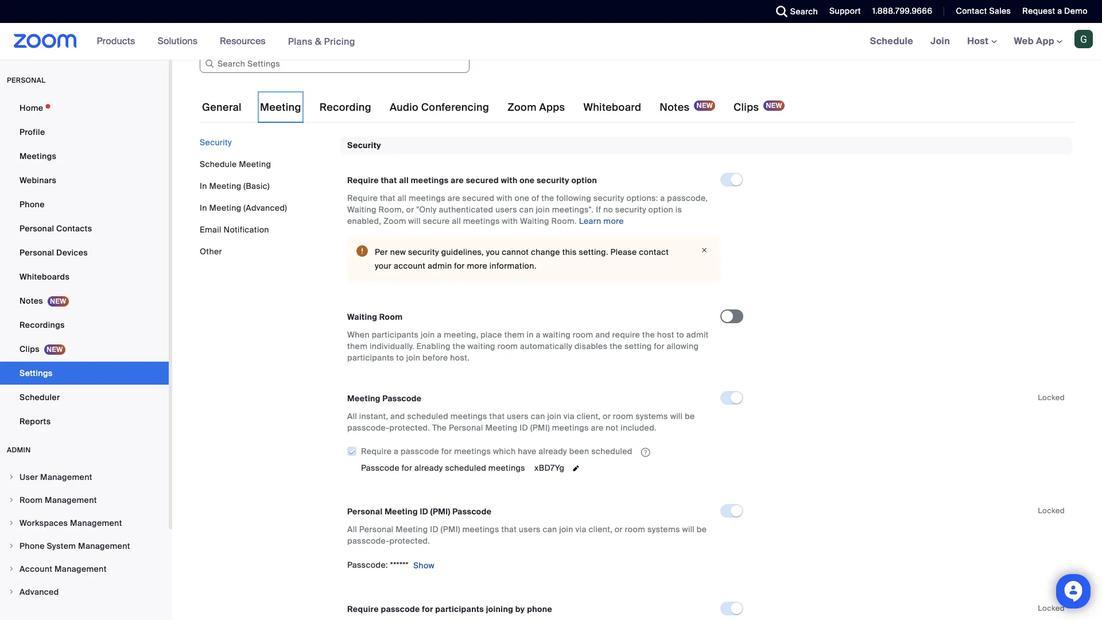 Task type: vqa. For each thing, say whether or not it's contained in the screenshot.
product information NAVIGATION
yes



Task type: describe. For each thing, give the bounding box(es) containing it.
the down require
[[610, 341, 623, 352]]

require for require that all meetings are secured with one of the following security options: a passcode, waiting room, or "only authenticated users can join meetings". if no security option is enabled, zoom will secure all meetings with waiting room.
[[347, 193, 378, 203]]

the up "host."
[[453, 341, 465, 352]]

id inside all instant, and scheduled meetings that users can join via client, or room systems will be passcode-protected. the personal meeting id (pmi) meetings are not included.
[[520, 423, 528, 433]]

require a passcode for meetings which have already been scheduled
[[361, 446, 633, 457]]

close image
[[698, 245, 711, 256]]

with for of
[[497, 193, 513, 203]]

products
[[97, 35, 135, 47]]

and inside when participants join a meeting, place them in a waiting room and require the host to admit them individually. enabling the waiting room automatically disables the setting for allowing participants to join before host.
[[595, 330, 610, 340]]

included.
[[621, 423, 657, 433]]

already inside application
[[539, 446, 567, 457]]

personal for personal contacts
[[20, 223, 54, 234]]

room management
[[20, 495, 97, 505]]

join inside all personal meeting id (pmi) meetings that users can join via client, or room systems will be passcode-protected.
[[559, 524, 573, 535]]

when
[[347, 330, 370, 340]]

banner containing products
[[0, 23, 1102, 60]]

edit password for meetings which have already been scheduled image
[[569, 463, 583, 474]]

phone
[[527, 604, 552, 614]]

menu bar containing security
[[200, 137, 332, 257]]

please
[[611, 247, 637, 257]]

2 vertical spatial waiting
[[347, 312, 377, 322]]

passcode for already scheduled meetings
[[361, 463, 525, 473]]

for inside application
[[441, 446, 452, 457]]

can inside require that all meetings are secured with one of the following security options: a passcode, waiting room, or "only authenticated users can join meetings". if no security option is enabled, zoom will secure all meetings with waiting room.
[[519, 205, 534, 215]]

personal
[[7, 76, 46, 85]]

passcode inside application
[[401, 446, 439, 457]]

1 vertical spatial passcode
[[361, 463, 400, 473]]

security link
[[200, 137, 232, 148]]

right image for user management
[[8, 474, 15, 481]]

systems inside all personal meeting id (pmi) meetings that users can join via client, or room systems will be passcode-protected.
[[648, 524, 680, 535]]

learn more about require a passcode for meetings which have already been scheduled image
[[638, 447, 654, 457]]

home link
[[0, 96, 169, 119]]

passcode- inside all instant, and scheduled meetings that users can join via client, or room systems will be passcode-protected. the personal meeting id (pmi) meetings are not included.
[[347, 423, 390, 433]]

per
[[375, 247, 388, 257]]

you
[[486, 247, 500, 257]]

will inside require that all meetings are secured with one of the following security options: a passcode, waiting room, or "only authenticated users can join meetings". if no security option is enabled, zoom will secure all meetings with waiting room.
[[408, 216, 421, 226]]

waiting room
[[347, 312, 403, 322]]

per new security guidelines, you cannot change this setting. please contact your account admin for more information.
[[375, 247, 669, 271]]

security up of
[[537, 175, 570, 186]]

that inside all instant, and scheduled meetings that users can join via client, or room systems will be passcode-protected. the personal meeting id (pmi) meetings are not included.
[[489, 411, 505, 422]]

clips inside tabs of my account settings page "tab list"
[[734, 100, 759, 114]]

0 horizontal spatial them
[[347, 341, 368, 352]]

users inside require that all meetings are secured with one of the following security options: a passcode, waiting room, or "only authenticated users can join meetings". if no security option is enabled, zoom will secure all meetings with waiting room.
[[496, 205, 517, 215]]

contact
[[956, 6, 987, 16]]

all for require that all meetings are secured with one of the following security options: a passcode, waiting room, or "only authenticated users can join meetings". if no security option is enabled, zoom will secure all meetings with waiting room.
[[398, 193, 407, 203]]

email notification link
[[200, 224, 269, 235]]

room inside all personal meeting id (pmi) meetings that users can join via client, or room systems will be passcode-protected.
[[625, 524, 645, 535]]

3 locked from the top
[[1038, 604, 1065, 613]]

schedule for schedule
[[870, 35, 913, 47]]

personal devices
[[20, 247, 88, 258]]

demo
[[1065, 6, 1088, 16]]

scheduler link
[[0, 386, 169, 409]]

host.
[[450, 353, 470, 363]]

workspaces management menu item
[[0, 512, 169, 534]]

enabled,
[[347, 216, 381, 226]]

0 vertical spatial more
[[604, 216, 624, 226]]

web
[[1014, 35, 1034, 47]]

right image inside 'advanced' menu item
[[8, 588, 15, 595]]

phone link
[[0, 193, 169, 216]]

secured for of
[[462, 193, 494, 203]]

whiteboards
[[20, 272, 70, 282]]

profile picture image
[[1075, 30, 1093, 48]]

not
[[606, 423, 619, 433]]

one for security
[[520, 175, 535, 186]]

in meeting (advanced) link
[[200, 203, 287, 213]]

are for of
[[448, 193, 460, 203]]

per new security guidelines, you cannot change this setting. please contact your account admin for more information. alert
[[347, 236, 721, 282]]

zoom apps
[[508, 100, 565, 114]]

place
[[481, 330, 502, 340]]

have
[[518, 446, 537, 457]]

require for require passcode for participants joining by phone
[[347, 604, 379, 614]]

scheduler
[[20, 392, 60, 402]]

for up personal meeting id (pmi) passcode
[[402, 463, 412, 473]]

1 vertical spatial waiting
[[520, 216, 549, 226]]

management for user management
[[40, 472, 92, 482]]

workspaces management
[[20, 518, 122, 528]]

1 vertical spatial participants
[[347, 353, 394, 363]]

pricing
[[324, 35, 355, 47]]

personal contacts link
[[0, 217, 169, 240]]

admin
[[7, 446, 31, 455]]

join link
[[922, 23, 959, 60]]

2 vertical spatial participants
[[435, 604, 484, 614]]

account
[[20, 564, 52, 574]]

right image for account management
[[8, 566, 15, 572]]

require that all meetings are secured with one security option
[[347, 175, 597, 186]]

one for of
[[515, 193, 530, 203]]

in
[[527, 330, 534, 340]]

joining
[[486, 604, 513, 614]]

users inside all personal meeting id (pmi) meetings that users can join via client, or room systems will be passcode-protected.
[[519, 524, 541, 535]]

2 vertical spatial with
[[502, 216, 518, 226]]

1 vertical spatial to
[[396, 353, 404, 363]]

will inside all instant, and scheduled meetings that users can join via client, or room systems will be passcode-protected. the personal meeting id (pmi) meetings are not included.
[[670, 411, 683, 422]]

right image for room
[[8, 497, 15, 504]]

when participants join a meeting, place them in a waiting room and require the host to admit them individually. enabling the waiting room automatically disables the setting for allowing participants to join before host.
[[347, 330, 709, 363]]

phone system management
[[20, 541, 130, 551]]

audio
[[390, 100, 419, 114]]

1 vertical spatial (pmi)
[[430, 506, 451, 517]]

for inside per new security guidelines, you cannot change this setting. please contact your account admin for more information.
[[454, 261, 465, 271]]

******
[[390, 560, 409, 570]]

solutions button
[[158, 23, 203, 60]]

right image for phone system management
[[8, 543, 15, 549]]

Search Settings text field
[[200, 55, 470, 73]]

locked for all instant, and scheduled meetings that users can join via client, or room systems will be passcode-protected. the personal meeting id (pmi) meetings are not included.
[[1038, 393, 1065, 403]]

client, inside all instant, and scheduled meetings that users can join via client, or room systems will be passcode-protected. the personal meeting id (pmi) meetings are not included.
[[577, 411, 601, 422]]

show button
[[413, 561, 435, 571]]

in for in meeting (advanced)
[[200, 203, 207, 213]]

and inside all instant, and scheduled meetings that users can join via client, or room systems will be passcode-protected. the personal meeting id (pmi) meetings are not included.
[[390, 411, 405, 422]]

1.888.799.9666 button up join
[[864, 0, 936, 23]]

1 horizontal spatial security
[[347, 140, 381, 150]]

meetings inside application
[[454, 446, 491, 457]]

tabs of my account settings page tab list
[[200, 91, 787, 123]]

cannot
[[502, 247, 529, 257]]

2 vertical spatial all
[[452, 216, 461, 226]]

option inside require that all meetings are secured with one of the following security options: a passcode, waiting room, or "only authenticated users can join meetings". if no security option is enabled, zoom will secure all meetings with waiting room.
[[649, 205, 674, 215]]

scheduled for passcode for already scheduled meetings
[[445, 463, 486, 473]]

if
[[596, 205, 601, 215]]

schedule meeting link
[[200, 159, 271, 169]]

a inside application
[[394, 446, 399, 457]]

schedule link
[[862, 23, 922, 60]]

in meeting (basic)
[[200, 181, 270, 191]]

all for require that all meetings are secured with one security option
[[399, 175, 409, 186]]

join inside require that all meetings are secured with one of the following security options: a passcode, waiting room, or "only authenticated users can join meetings". if no security option is enabled, zoom will secure all meetings with waiting room.
[[536, 205, 550, 215]]

0 vertical spatial waiting
[[347, 205, 377, 215]]

webinars link
[[0, 169, 169, 192]]

a up enabling at the bottom of page
[[437, 330, 442, 340]]

scheduled inside application
[[591, 446, 633, 457]]

this
[[562, 247, 577, 257]]

users inside all instant, and scheduled meetings that users can join via client, or room systems will be passcode-protected. the personal meeting id (pmi) meetings are not included.
[[507, 411, 529, 422]]

workspaces
[[20, 518, 68, 528]]

via inside all personal meeting id (pmi) meetings that users can join via client, or room systems will be passcode-protected.
[[576, 524, 587, 535]]

the
[[432, 423, 447, 433]]

1 horizontal spatial them
[[504, 330, 525, 340]]

for down show button
[[422, 604, 433, 614]]

is
[[676, 205, 682, 215]]

whiteboard
[[584, 100, 642, 114]]

phone system management menu item
[[0, 535, 169, 557]]

require a passcode for meetings which have already been scheduled application
[[347, 443, 721, 460]]

by
[[515, 604, 525, 614]]

more inside per new security guidelines, you cannot change this setting. please contact your account admin for more information.
[[467, 261, 487, 271]]

management for workspaces management
[[70, 518, 122, 528]]

all instant, and scheduled meetings that users can join via client, or room systems will be passcode-protected. the personal meeting id (pmi) meetings are not included.
[[347, 411, 695, 433]]

information.
[[490, 261, 537, 271]]

contact
[[639, 247, 669, 257]]

host
[[657, 330, 674, 340]]

meetings
[[20, 151, 56, 161]]

change
[[531, 247, 560, 257]]

products button
[[97, 23, 140, 60]]

learn
[[579, 216, 601, 226]]

the inside require that all meetings are secured with one of the following security options: a passcode, waiting room, or "only authenticated users can join meetings". if no security option is enabled, zoom will secure all meetings with waiting room.
[[542, 193, 554, 203]]

personal inside all instant, and scheduled meetings that users can join via client, or room systems will be passcode-protected. the personal meeting id (pmi) meetings are not included.
[[449, 423, 483, 433]]

admit
[[687, 330, 709, 340]]

your
[[375, 261, 392, 271]]

0 vertical spatial passcode
[[383, 394, 422, 404]]

of
[[532, 193, 539, 203]]

1.888.799.9666
[[873, 6, 933, 16]]

or inside require that all meetings are secured with one of the following security options: a passcode, waiting room, or "only authenticated users can join meetings". if no security option is enabled, zoom will secure all meetings with waiting room.
[[406, 205, 414, 215]]

personal contacts
[[20, 223, 92, 234]]

locked for all personal meeting id (pmi) meetings that users can join via client, or room systems will be passcode-protected.
[[1038, 506, 1065, 516]]

resources button
[[220, 23, 271, 60]]

phone for phone
[[20, 199, 45, 210]]

admin
[[428, 261, 452, 271]]

which
[[493, 446, 516, 457]]

in meeting (advanced)
[[200, 203, 287, 213]]

following
[[556, 193, 591, 203]]

clips link
[[0, 338, 169, 361]]

in meeting (basic) link
[[200, 181, 270, 191]]

can inside all personal meeting id (pmi) meetings that users can join via client, or room systems will be passcode-protected.
[[543, 524, 557, 535]]

right image for workspaces
[[8, 520, 15, 526]]

passcode- inside all personal meeting id (pmi) meetings that users can join via client, or room systems will be passcode-protected.
[[347, 536, 390, 546]]

product information navigation
[[88, 23, 364, 60]]

that inside require that all meetings are secured with one of the following security options: a passcode, waiting room, or "only authenticated users can join meetings". if no security option is enabled, zoom will secure all meetings with waiting room.
[[380, 193, 395, 203]]

user
[[20, 472, 38, 482]]

web app button
[[1014, 35, 1063, 47]]

secured for security
[[466, 175, 499, 186]]



Task type: locate. For each thing, give the bounding box(es) containing it.
2 right image from the top
[[8, 520, 15, 526]]

management up 'advanced' menu item
[[55, 564, 107, 574]]

1 horizontal spatial zoom
[[508, 100, 537, 114]]

phone up "account"
[[20, 541, 45, 551]]

1 vertical spatial secured
[[462, 193, 494, 203]]

in for in meeting (basic)
[[200, 181, 207, 191]]

in down the schedule meeting link on the left top
[[200, 181, 207, 191]]

1 horizontal spatial waiting
[[543, 330, 571, 340]]

right image inside room management menu item
[[8, 497, 15, 504]]

passcode- up passcode:
[[347, 536, 390, 546]]

protected. up ******
[[390, 536, 430, 546]]

to up the allowing
[[677, 330, 684, 340]]

the
[[542, 193, 554, 203], [642, 330, 655, 340], [453, 341, 465, 352], [610, 341, 623, 352]]

passcode- down instant,
[[347, 423, 390, 433]]

(pmi) down 'passcode for already scheduled meetings'
[[430, 506, 451, 517]]

already up xbd7yg
[[539, 446, 567, 457]]

zoom left "apps"
[[508, 100, 537, 114]]

0 vertical spatial can
[[519, 205, 534, 215]]

1 horizontal spatial to
[[677, 330, 684, 340]]

0 horizontal spatial option
[[572, 175, 597, 186]]

0 vertical spatial all
[[399, 175, 409, 186]]

more
[[604, 216, 624, 226], [467, 261, 487, 271]]

for
[[454, 261, 465, 271], [654, 341, 665, 352], [441, 446, 452, 457], [402, 463, 412, 473], [422, 604, 433, 614]]

1 vertical spatial or
[[603, 411, 611, 422]]

right image left advanced
[[8, 588, 15, 595]]

security inside per new security guidelines, you cannot change this setting. please contact your account admin for more information.
[[408, 247, 439, 257]]

id down 'passcode for already scheduled meetings'
[[420, 506, 428, 517]]

zoom inside tabs of my account settings page "tab list"
[[508, 100, 537, 114]]

0 vertical spatial protected.
[[390, 423, 430, 433]]

search button
[[767, 0, 821, 23]]

participants up individually.
[[372, 330, 419, 340]]

allowing
[[667, 341, 699, 352]]

with left of
[[497, 193, 513, 203]]

security down recording
[[347, 140, 381, 150]]

right image
[[8, 497, 15, 504], [8, 520, 15, 526], [8, 588, 15, 595]]

meetings navigation
[[862, 23, 1102, 60]]

management inside account management 'menu item'
[[55, 564, 107, 574]]

been
[[569, 446, 589, 457]]

0 horizontal spatial waiting
[[468, 341, 495, 352]]

devices
[[56, 247, 88, 258]]

right image left workspaces
[[8, 520, 15, 526]]

0 horizontal spatial more
[[467, 261, 487, 271]]

with for security
[[501, 175, 518, 186]]

all
[[347, 411, 357, 422], [347, 524, 357, 535]]

0 vertical spatial systems
[[636, 411, 668, 422]]

0 vertical spatial client,
[[577, 411, 601, 422]]

management for account management
[[55, 564, 107, 574]]

2 vertical spatial right image
[[8, 566, 15, 572]]

0 vertical spatial via
[[564, 411, 575, 422]]

phone for phone system management
[[20, 541, 45, 551]]

management for room management
[[45, 495, 97, 505]]

1 vertical spatial passcode-
[[347, 536, 390, 546]]

0 vertical spatial to
[[677, 330, 684, 340]]

scheduled up the
[[407, 411, 448, 422]]

notes inside notes link
[[20, 296, 43, 306]]

are
[[451, 175, 464, 186], [448, 193, 460, 203], [591, 423, 604, 433]]

1 horizontal spatial room
[[379, 312, 403, 322]]

contact sales
[[956, 6, 1011, 16]]

option left is
[[649, 205, 674, 215]]

can
[[519, 205, 534, 215], [531, 411, 545, 422], [543, 524, 557, 535]]

already
[[539, 446, 567, 457], [415, 463, 443, 473]]

app
[[1036, 35, 1055, 47]]

1 vertical spatial can
[[531, 411, 545, 422]]

individually.
[[370, 341, 414, 352]]

0 vertical spatial phone
[[20, 199, 45, 210]]

with up 'cannot'
[[502, 216, 518, 226]]

email notification
[[200, 224, 269, 235]]

1 vertical spatial right image
[[8, 520, 15, 526]]

disables
[[575, 341, 608, 352]]

general
[[202, 100, 242, 114]]

id
[[520, 423, 528, 433], [420, 506, 428, 517], [430, 524, 439, 535]]

require up enabled,
[[347, 193, 378, 203]]

options:
[[627, 193, 658, 203]]

0 vertical spatial passcode
[[401, 446, 439, 457]]

all left instant,
[[347, 411, 357, 422]]

1 vertical spatial systems
[[648, 524, 680, 535]]

1 vertical spatial are
[[448, 193, 460, 203]]

waiting
[[543, 330, 571, 340], [468, 341, 495, 352]]

advanced
[[20, 587, 59, 597]]

right image left "account"
[[8, 566, 15, 572]]

more down no
[[604, 216, 624, 226]]

notification
[[224, 224, 269, 235]]

0 vertical spatial one
[[520, 175, 535, 186]]

all inside all personal meeting id (pmi) meetings that users can join via client, or room systems will be passcode-protected.
[[347, 524, 357, 535]]

require down instant,
[[361, 446, 392, 457]]

meeting inside all instant, and scheduled meetings that users can join via client, or room systems will be passcode-protected. the personal meeting id (pmi) meetings are not included.
[[485, 423, 518, 433]]

0 vertical spatial option
[[572, 175, 597, 186]]

warning image
[[357, 245, 368, 257]]

phone down webinars
[[20, 199, 45, 210]]

protected. left the
[[390, 423, 430, 433]]

require up room,
[[347, 175, 379, 186]]

0 horizontal spatial notes
[[20, 296, 43, 306]]

a inside require that all meetings are secured with one of the following security options: a passcode, waiting room, or "only authenticated users can join meetings". if no security option is enabled, zoom will secure all meetings with waiting room.
[[660, 193, 665, 203]]

management up the workspaces management
[[45, 495, 97, 505]]

0 horizontal spatial or
[[406, 205, 414, 215]]

passcode: ****** show
[[347, 560, 435, 571]]

account
[[394, 261, 426, 271]]

right image inside user management menu item
[[8, 474, 15, 481]]

1 vertical spatial be
[[697, 524, 707, 535]]

right image left user
[[8, 474, 15, 481]]

zoom logo image
[[14, 34, 77, 48]]

1 in from the top
[[200, 181, 207, 191]]

are inside require that all meetings are secured with one of the following security options: a passcode, waiting room, or "only authenticated users can join meetings". if no security option is enabled, zoom will secure all meetings with waiting room.
[[448, 193, 460, 203]]

right image inside the phone system management menu item
[[8, 543, 15, 549]]

host
[[967, 35, 991, 47]]

a left 'demo'
[[1058, 6, 1062, 16]]

management inside workspaces management menu item
[[70, 518, 122, 528]]

or inside all personal meeting id (pmi) meetings that users can join via client, or room systems will be passcode-protected.
[[615, 524, 623, 535]]

personal for personal meeting id (pmi) passcode
[[347, 506, 383, 517]]

clips inside personal menu menu
[[20, 344, 40, 354]]

passcode down instant,
[[361, 463, 400, 473]]

management inside room management menu item
[[45, 495, 97, 505]]

passcode down 'passcode for already scheduled meetings'
[[453, 506, 492, 517]]

join
[[931, 35, 950, 47]]

1 vertical spatial all
[[398, 193, 407, 203]]

0 horizontal spatial clips
[[20, 344, 40, 354]]

more down 'guidelines,'
[[467, 261, 487, 271]]

security inside "menu bar"
[[200, 137, 232, 148]]

1 horizontal spatial already
[[539, 446, 567, 457]]

passcode down ******
[[381, 604, 420, 614]]

require inside application
[[361, 446, 392, 457]]

secure
[[423, 216, 450, 226]]

1 horizontal spatial id
[[430, 524, 439, 535]]

whiteboards link
[[0, 265, 169, 288]]

require down passcode:
[[347, 604, 379, 614]]

all up passcode:
[[347, 524, 357, 535]]

notes inside tabs of my account settings page "tab list"
[[660, 100, 690, 114]]

scheduled down not
[[591, 446, 633, 457]]

security up the schedule meeting link on the left top
[[200, 137, 232, 148]]

1 vertical spatial will
[[670, 411, 683, 422]]

and
[[595, 330, 610, 340], [390, 411, 405, 422]]

a right options:
[[660, 193, 665, 203]]

2 locked from the top
[[1038, 506, 1065, 516]]

via inside all instant, and scheduled meetings that users can join via client, or room systems will be passcode-protected. the personal meeting id (pmi) meetings are not included.
[[564, 411, 575, 422]]

guidelines,
[[441, 247, 484, 257]]

option
[[572, 175, 597, 186], [649, 205, 674, 215]]

1 protected. from the top
[[390, 423, 430, 433]]

solutions
[[158, 35, 198, 47]]

1 vertical spatial zoom
[[383, 216, 406, 226]]

join inside all instant, and scheduled meetings that users can join via client, or room systems will be passcode-protected. the personal meeting id (pmi) meetings are not included.
[[547, 411, 562, 422]]

0 horizontal spatial zoom
[[383, 216, 406, 226]]

schedule inside "menu bar"
[[200, 159, 237, 169]]

right image left room management
[[8, 497, 15, 504]]

2 phone from the top
[[20, 541, 45, 551]]

sales
[[990, 6, 1011, 16]]

a right in at the bottom of page
[[536, 330, 541, 340]]

2 vertical spatial or
[[615, 524, 623, 535]]

require inside require that all meetings are secured with one of the following security options: a passcode, waiting room, or "only authenticated users can join meetings". if no security option is enabled, zoom will secure all meetings with waiting room.
[[347, 193, 378, 203]]

account management
[[20, 564, 107, 574]]

are inside all instant, and scheduled meetings that users can join via client, or room systems will be passcode-protected. the personal meeting id (pmi) meetings are not included.
[[591, 423, 604, 433]]

require for require a passcode for meetings which have already been scheduled
[[361, 446, 392, 457]]

plans
[[288, 35, 313, 47]]

1 passcode- from the top
[[347, 423, 390, 433]]

1 all from the top
[[347, 411, 357, 422]]

1 horizontal spatial be
[[697, 524, 707, 535]]

audio conferencing
[[390, 100, 489, 114]]

0 vertical spatial locked
[[1038, 393, 1065, 403]]

account management menu item
[[0, 558, 169, 580]]

advanced menu item
[[0, 581, 169, 603]]

1 vertical spatial more
[[467, 261, 487, 271]]

1 horizontal spatial via
[[576, 524, 587, 535]]

2 horizontal spatial id
[[520, 423, 528, 433]]

management inside the phone system management menu item
[[78, 541, 130, 551]]

conferencing
[[421, 100, 489, 114]]

for inside when participants join a meeting, place them in a waiting room and require the host to admit them individually. enabling the waiting room automatically disables the setting for allowing participants to join before host.
[[654, 341, 665, 352]]

for up 'passcode for already scheduled meetings'
[[441, 446, 452, 457]]

participants left joining
[[435, 604, 484, 614]]

2 protected. from the top
[[390, 536, 430, 546]]

1 locked from the top
[[1038, 393, 1065, 403]]

recording
[[320, 100, 371, 114]]

banner
[[0, 23, 1102, 60]]

all for all personal meeting id (pmi) meetings that users can join via client, or room systems will be passcode-protected.
[[347, 524, 357, 535]]

1.888.799.9666 button
[[864, 0, 936, 23], [873, 6, 933, 16]]

2 vertical spatial passcode
[[453, 506, 492, 517]]

meet zoom ai companion, footer
[[0, 0, 1102, 34]]

2 in from the top
[[200, 203, 207, 213]]

waiting
[[347, 205, 377, 215], [520, 216, 549, 226], [347, 312, 377, 322]]

personal devices link
[[0, 241, 169, 264]]

room down user
[[20, 495, 43, 505]]

schedule meeting
[[200, 159, 271, 169]]

waiting down of
[[520, 216, 549, 226]]

0 vertical spatial right image
[[8, 497, 15, 504]]

1 vertical spatial all
[[347, 524, 357, 535]]

admin menu menu
[[0, 466, 169, 604]]

participants down individually.
[[347, 353, 394, 363]]

meetings link
[[0, 145, 169, 168]]

1 right image from the top
[[8, 474, 15, 481]]

1 horizontal spatial and
[[595, 330, 610, 340]]

require that all meetings are secured with one of the following security options: a passcode, waiting room, or "only authenticated users can join meetings". if no security option is enabled, zoom will secure all meetings with waiting room.
[[347, 193, 708, 226]]

0 vertical spatial or
[[406, 205, 414, 215]]

1 vertical spatial waiting
[[468, 341, 495, 352]]

phone inside menu item
[[20, 541, 45, 551]]

host button
[[967, 35, 997, 47]]

1 vertical spatial one
[[515, 193, 530, 203]]

2 vertical spatial locked
[[1038, 604, 1065, 613]]

1 vertical spatial with
[[497, 193, 513, 203]]

1 phone from the top
[[20, 199, 45, 210]]

require passcode for participants joining by phone
[[347, 604, 552, 614]]

0 vertical spatial already
[[539, 446, 567, 457]]

management inside user management menu item
[[40, 472, 92, 482]]

them down when
[[347, 341, 368, 352]]

room inside all instant, and scheduled meetings that users can join via client, or room systems will be passcode-protected. the personal meeting id (pmi) meetings are not included.
[[613, 411, 634, 422]]

1 vertical spatial schedule
[[200, 159, 237, 169]]

scheduled inside all instant, and scheduled meetings that users can join via client, or room systems will be passcode-protected. the personal meeting id (pmi) meetings are not included.
[[407, 411, 448, 422]]

1 horizontal spatial option
[[649, 205, 674, 215]]

no
[[603, 205, 613, 215]]

right image inside workspaces management menu item
[[8, 520, 15, 526]]

personal inside all personal meeting id (pmi) meetings that users can join via client, or room systems will be passcode-protected.
[[359, 524, 394, 535]]

1 vertical spatial id
[[420, 506, 428, 517]]

3 right image from the top
[[8, 588, 15, 595]]

one up of
[[520, 175, 535, 186]]

a up 'passcode for already scheduled meetings'
[[394, 446, 399, 457]]

1 vertical spatial phone
[[20, 541, 45, 551]]

room inside menu item
[[20, 495, 43, 505]]

and up disables
[[595, 330, 610, 340]]

setting.
[[579, 247, 608, 257]]

scheduled for all instant, and scheduled meetings that users can join via client, or room systems will be passcode-protected. the personal meeting id (pmi) meetings are not included.
[[407, 411, 448, 422]]

waiting down place
[[468, 341, 495, 352]]

to down individually.
[[396, 353, 404, 363]]

2 all from the top
[[347, 524, 357, 535]]

can inside all instant, and scheduled meetings that users can join via client, or room systems will be passcode-protected. the personal meeting id (pmi) meetings are not included.
[[531, 411, 545, 422]]

management down room management menu item on the left bottom of the page
[[70, 518, 122, 528]]

meetings inside all personal meeting id (pmi) meetings that users can join via client, or room systems will be passcode-protected.
[[463, 524, 499, 535]]

require
[[612, 330, 640, 340]]

management up room management
[[40, 472, 92, 482]]

be inside all instant, and scheduled meetings that users can join via client, or room systems will be passcode-protected. the personal meeting id (pmi) meetings are not included.
[[685, 411, 695, 422]]

setting
[[625, 341, 652, 352]]

recordings
[[20, 320, 65, 330]]

secured inside require that all meetings are secured with one of the following security options: a passcode, waiting room, or "only authenticated users can join meetings". if no security option is enabled, zoom will secure all meetings with waiting room.
[[462, 193, 494, 203]]

schedule for schedule meeting
[[200, 159, 237, 169]]

one left of
[[515, 193, 530, 203]]

(pmi) inside all instant, and scheduled meetings that users can join via client, or room systems will be passcode-protected. the personal meeting id (pmi) meetings are not included.
[[530, 423, 550, 433]]

protected. inside all instant, and scheduled meetings that users can join via client, or room systems will be passcode-protected. the personal meeting id (pmi) meetings are not included.
[[390, 423, 430, 433]]

the right of
[[542, 193, 554, 203]]

id up have
[[520, 423, 528, 433]]

all inside all instant, and scheduled meetings that users can join via client, or room systems will be passcode-protected. the personal meeting id (pmi) meetings are not included.
[[347, 411, 357, 422]]

(pmi) inside all personal meeting id (pmi) meetings that users can join via client, or room systems will be passcode-protected.
[[441, 524, 460, 535]]

1 vertical spatial and
[[390, 411, 405, 422]]

security up account
[[408, 247, 439, 257]]

plans & pricing
[[288, 35, 355, 47]]

be
[[685, 411, 695, 422], [697, 524, 707, 535]]

1 vertical spatial client,
[[589, 524, 613, 535]]

(advanced)
[[244, 203, 287, 213]]

client,
[[577, 411, 601, 422], [589, 524, 613, 535]]

room up individually.
[[379, 312, 403, 322]]

them left in at the bottom of page
[[504, 330, 525, 340]]

right image
[[8, 474, 15, 481], [8, 543, 15, 549], [8, 566, 15, 572]]

1 vertical spatial room
[[20, 495, 43, 505]]

enabling
[[417, 341, 451, 352]]

1 vertical spatial already
[[415, 463, 443, 473]]

0 vertical spatial are
[[451, 175, 464, 186]]

scheduled down require a passcode for meetings which have already been scheduled
[[445, 463, 486, 473]]

(pmi) up require a passcode for meetings which have already been scheduled application
[[530, 423, 550, 433]]

0 vertical spatial them
[[504, 330, 525, 340]]

schedule down 1.888.799.9666
[[870, 35, 913, 47]]

2 vertical spatial id
[[430, 524, 439, 535]]

0 horizontal spatial to
[[396, 353, 404, 363]]

1 horizontal spatial clips
[[734, 100, 759, 114]]

2 right image from the top
[[8, 543, 15, 549]]

0 horizontal spatial via
[[564, 411, 575, 422]]

personal for personal devices
[[20, 247, 54, 258]]

or
[[406, 205, 414, 215], [603, 411, 611, 422], [615, 524, 623, 535]]

recordings link
[[0, 313, 169, 336]]

0 vertical spatial will
[[408, 216, 421, 226]]

security down options:
[[615, 205, 646, 215]]

2 vertical spatial can
[[543, 524, 557, 535]]

0 vertical spatial scheduled
[[407, 411, 448, 422]]

for down host
[[654, 341, 665, 352]]

0 horizontal spatial room
[[20, 495, 43, 505]]

for down 'guidelines,'
[[454, 261, 465, 271]]

0 vertical spatial be
[[685, 411, 695, 422]]

option up following
[[572, 175, 597, 186]]

1 vertical spatial protected.
[[390, 536, 430, 546]]

will inside all personal meeting id (pmi) meetings that users can join via client, or room systems will be passcode-protected.
[[682, 524, 695, 535]]

meetings".
[[552, 205, 594, 215]]

all for all instant, and scheduled meetings that users can join via client, or room systems will be passcode-protected. the personal meeting id (pmi) meetings are not included.
[[347, 411, 357, 422]]

management up account management 'menu item'
[[78, 541, 130, 551]]

menu bar
[[200, 137, 332, 257]]

1 right image from the top
[[8, 497, 15, 504]]

3 right image from the top
[[8, 566, 15, 572]]

room inside security element
[[379, 312, 403, 322]]

schedule down security link on the top left
[[200, 159, 237, 169]]

passcode:
[[347, 560, 388, 570]]

a
[[1058, 6, 1062, 16], [660, 193, 665, 203], [437, 330, 442, 340], [536, 330, 541, 340], [394, 446, 399, 457]]

1 vertical spatial passcode
[[381, 604, 420, 614]]

one inside require that all meetings are secured with one of the following security options: a passcode, waiting room, or "only authenticated users can join meetings". if no security option is enabled, zoom will secure all meetings with waiting room.
[[515, 193, 530, 203]]

security element
[[340, 137, 1072, 620]]

1 vertical spatial option
[[649, 205, 674, 215]]

room,
[[379, 205, 404, 215]]

0 vertical spatial zoom
[[508, 100, 537, 114]]

passcode up instant,
[[383, 394, 422, 404]]

room management menu item
[[0, 489, 169, 511]]

with up require that all meetings are secured with one of the following security options: a passcode, waiting room, or "only authenticated users can join meetings". if no security option is enabled, zoom will secure all meetings with waiting room.
[[501, 175, 518, 186]]

waiting up enabled,
[[347, 205, 377, 215]]

1 horizontal spatial schedule
[[870, 35, 913, 47]]

passcode-
[[347, 423, 390, 433], [347, 536, 390, 546]]

2 passcode- from the top
[[347, 536, 390, 546]]

security up no
[[593, 193, 625, 203]]

zoom inside require that all meetings are secured with one of the following security options: a passcode, waiting room, or "only authenticated users can join meetings". if no security option is enabled, zoom will secure all meetings with waiting room.
[[383, 216, 406, 226]]

0 horizontal spatial and
[[390, 411, 405, 422]]

protected. inside all personal meeting id (pmi) meetings that users can join via client, or room systems will be passcode-protected.
[[390, 536, 430, 546]]

passcode up 'passcode for already scheduled meetings'
[[401, 446, 439, 457]]

schedule
[[870, 35, 913, 47], [200, 159, 237, 169]]

1 vertical spatial via
[[576, 524, 587, 535]]

schedule inside the meetings navigation
[[870, 35, 913, 47]]

meeting inside tabs of my account settings page "tab list"
[[260, 100, 301, 114]]

automatically
[[520, 341, 573, 352]]

personal
[[20, 223, 54, 234], [20, 247, 54, 258], [449, 423, 483, 433], [347, 506, 383, 517], [359, 524, 394, 535]]

meeting inside all personal meeting id (pmi) meetings that users can join via client, or room systems will be passcode-protected.
[[396, 524, 428, 535]]

locked
[[1038, 393, 1065, 403], [1038, 506, 1065, 516], [1038, 604, 1065, 613]]

client, inside all personal meeting id (pmi) meetings that users can join via client, or room systems will be passcode-protected.
[[589, 524, 613, 535]]

the up setting
[[642, 330, 655, 340]]

0 vertical spatial room
[[379, 312, 403, 322]]

0 horizontal spatial security
[[200, 137, 232, 148]]

0 vertical spatial schedule
[[870, 35, 913, 47]]

are for security
[[451, 175, 464, 186]]

in up email
[[200, 203, 207, 213]]

2 horizontal spatial or
[[615, 524, 623, 535]]

1.888.799.9666 button up schedule link
[[873, 6, 933, 16]]

id down personal meeting id (pmi) passcode
[[430, 524, 439, 535]]

authenticated
[[439, 205, 493, 215]]

passcode,
[[667, 193, 708, 203]]

settings
[[20, 368, 53, 378]]

require for require that all meetings are secured with one security option
[[347, 175, 379, 186]]

be inside all personal meeting id (pmi) meetings that users can join via client, or room systems will be passcode-protected.
[[697, 524, 707, 535]]

2 vertical spatial scheduled
[[445, 463, 486, 473]]

"only
[[416, 205, 437, 215]]

request
[[1023, 6, 1055, 16]]

0 vertical spatial with
[[501, 175, 518, 186]]

(pmi) down personal meeting id (pmi) passcode
[[441, 524, 460, 535]]

systems inside all instant, and scheduled meetings that users can join via client, or room systems will be passcode-protected. the personal meeting id (pmi) meetings are not included.
[[636, 411, 668, 422]]

that inside all personal meeting id (pmi) meetings that users can join via client, or room systems will be passcode-protected.
[[501, 524, 517, 535]]

personal menu menu
[[0, 96, 169, 434]]

1 horizontal spatial notes
[[660, 100, 690, 114]]

or inside all instant, and scheduled meetings that users can join via client, or room systems will be passcode-protected. the personal meeting id (pmi) meetings are not included.
[[603, 411, 611, 422]]

already down the
[[415, 463, 443, 473]]

and down meeting passcode
[[390, 411, 405, 422]]

0 vertical spatial participants
[[372, 330, 419, 340]]

waiting up when
[[347, 312, 377, 322]]

right image inside account management 'menu item'
[[8, 566, 15, 572]]

0 vertical spatial clips
[[734, 100, 759, 114]]

phone inside personal menu menu
[[20, 199, 45, 210]]

zoom down room,
[[383, 216, 406, 226]]

0 vertical spatial right image
[[8, 474, 15, 481]]

before
[[423, 353, 448, 363]]

waiting up automatically
[[543, 330, 571, 340]]

user management menu item
[[0, 466, 169, 488]]

id inside all personal meeting id (pmi) meetings that users can join via client, or room systems will be passcode-protected.
[[430, 524, 439, 535]]

right image left the system
[[8, 543, 15, 549]]

2 vertical spatial users
[[519, 524, 541, 535]]

support
[[830, 6, 861, 16]]

join
[[536, 205, 550, 215], [421, 330, 435, 340], [406, 353, 420, 363], [547, 411, 562, 422], [559, 524, 573, 535]]



